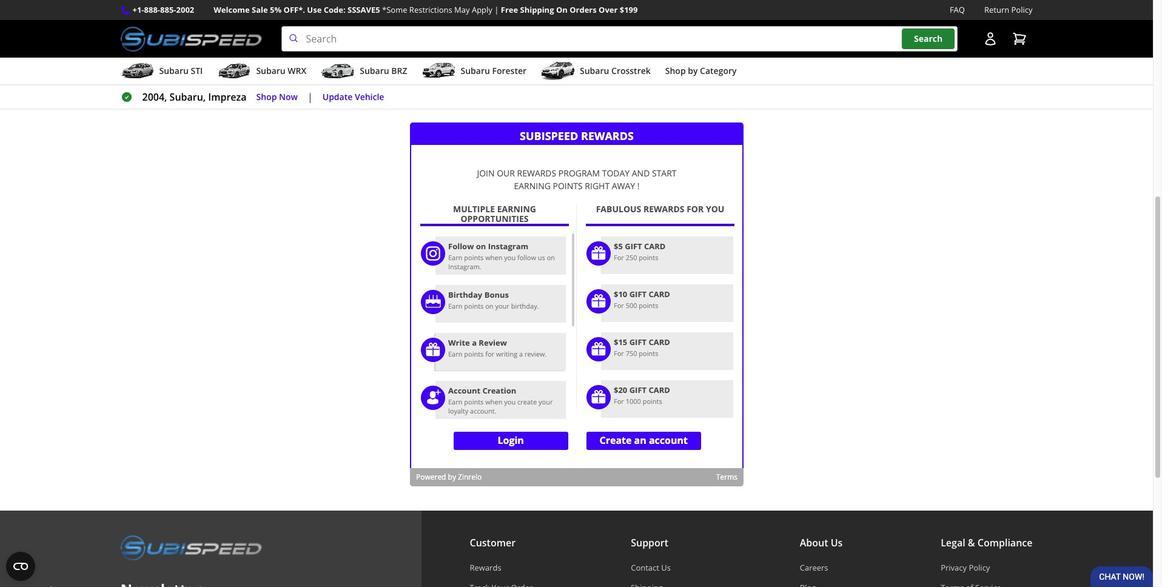 Task type: vqa. For each thing, say whether or not it's contained in the screenshot.
3.0 "button"
no



Task type: locate. For each thing, give the bounding box(es) containing it.
sti
[[191, 65, 203, 77]]

forester
[[492, 65, 527, 77]]

rewards
[[470, 563, 502, 574]]

+1-
[[133, 4, 144, 15]]

1 vertical spatial us
[[662, 563, 671, 574]]

return policy link
[[985, 4, 1033, 16]]

subaru crosstrek button
[[541, 60, 651, 84]]

&
[[969, 537, 976, 550]]

1 horizontal spatial |
[[495, 4, 499, 15]]

return
[[985, 4, 1010, 15]]

about
[[800, 537, 829, 550]]

0 vertical spatial policy
[[1012, 4, 1033, 15]]

shop by category button
[[666, 60, 737, 84]]

subaru left crosstrek
[[580, 65, 610, 77]]

category
[[700, 65, 737, 77]]

$199
[[620, 4, 638, 15]]

subaru left forester
[[461, 65, 490, 77]]

subaru brz
[[360, 65, 408, 77]]

1 horizontal spatial us
[[831, 537, 843, 550]]

+1-888-885-2002 link
[[133, 4, 194, 16]]

subaru crosstrek
[[580, 65, 651, 77]]

vehicle
[[355, 91, 384, 102]]

| right "now"
[[308, 91, 313, 104]]

subaru forester
[[461, 65, 527, 77]]

policy
[[1012, 4, 1033, 15], [970, 563, 991, 574]]

legal & compliance
[[941, 537, 1033, 550]]

1 vertical spatial subispeed logo image
[[120, 536, 262, 561]]

subaru for subaru forester
[[461, 65, 490, 77]]

1 horizontal spatial shop
[[666, 65, 686, 77]]

privacy policy
[[941, 563, 991, 574]]

subaru forester button
[[422, 60, 527, 84]]

dialog
[[410, 123, 744, 487]]

apply
[[472, 4, 493, 15]]

5 subaru from the left
[[580, 65, 610, 77]]

open widget image
[[6, 552, 35, 581]]

shop inside dropdown button
[[666, 65, 686, 77]]

subaru left the wrx
[[256, 65, 286, 77]]

faq
[[950, 4, 966, 15]]

1 vertical spatial shop
[[256, 91, 277, 102]]

0 horizontal spatial policy
[[970, 563, 991, 574]]

subaru
[[159, 65, 189, 77], [256, 65, 286, 77], [360, 65, 389, 77], [461, 65, 490, 77], [580, 65, 610, 77]]

now
[[279, 91, 298, 102]]

2004, subaru, impreza
[[142, 91, 247, 104]]

shop for shop now
[[256, 91, 277, 102]]

policy right return
[[1012, 4, 1033, 15]]

return policy
[[985, 4, 1033, 15]]

1 subaru from the left
[[159, 65, 189, 77]]

0 horizontal spatial us
[[662, 563, 671, 574]]

us right contact
[[662, 563, 671, 574]]

2 subispeed logo image from the top
[[120, 536, 262, 561]]

crosstrek
[[612, 65, 651, 77]]

contact us
[[631, 563, 671, 574]]

policy inside return policy link
[[1012, 4, 1033, 15]]

subaru inside "dropdown button"
[[256, 65, 286, 77]]

us
[[831, 537, 843, 550], [662, 563, 671, 574]]

a subaru brz thumbnail image image
[[321, 62, 355, 80]]

button image
[[984, 32, 998, 46]]

shipping
[[520, 4, 554, 15]]

update vehicle button
[[323, 90, 384, 104]]

welcome sale 5% off*. use code: sssave5
[[214, 4, 380, 15]]

may
[[455, 4, 470, 15]]

contact us link
[[631, 563, 702, 574]]

subaru left brz
[[360, 65, 389, 77]]

3 subaru from the left
[[360, 65, 389, 77]]

by
[[688, 65, 698, 77]]

shop left "now"
[[256, 91, 277, 102]]

us right about
[[831, 537, 843, 550]]

search input field
[[281, 26, 958, 52]]

impreza
[[208, 91, 247, 104]]

shop left by
[[666, 65, 686, 77]]

shop now link
[[256, 90, 298, 104]]

policy for return policy
[[1012, 4, 1033, 15]]

shop for shop by category
[[666, 65, 686, 77]]

on
[[556, 4, 568, 15]]

policy right privacy
[[970, 563, 991, 574]]

1 vertical spatial policy
[[970, 563, 991, 574]]

welcome
[[214, 4, 250, 15]]

subispeed logo image
[[120, 26, 262, 52], [120, 536, 262, 561]]

4 subaru from the left
[[461, 65, 490, 77]]

0 vertical spatial subispeed logo image
[[120, 26, 262, 52]]

subaru brz button
[[321, 60, 408, 84]]

*some
[[382, 4, 408, 15]]

+1-888-885-2002
[[133, 4, 194, 15]]

2 subaru from the left
[[256, 65, 286, 77]]

shop
[[666, 65, 686, 77], [256, 91, 277, 102]]

1 vertical spatial |
[[308, 91, 313, 104]]

0 vertical spatial shop
[[666, 65, 686, 77]]

0 horizontal spatial shop
[[256, 91, 277, 102]]

subaru left the sti
[[159, 65, 189, 77]]

| left free
[[495, 4, 499, 15]]

0 vertical spatial us
[[831, 537, 843, 550]]

subaru,
[[170, 91, 206, 104]]

1 horizontal spatial policy
[[1012, 4, 1033, 15]]

2004,
[[142, 91, 167, 104]]

subaru for subaru brz
[[360, 65, 389, 77]]

subaru for subaru wrx
[[256, 65, 286, 77]]

about us
[[800, 537, 843, 550]]

|
[[495, 4, 499, 15], [308, 91, 313, 104]]



Task type: describe. For each thing, give the bounding box(es) containing it.
us for contact us
[[662, 563, 671, 574]]

hippogallery:original image
[[120, 0, 1033, 84]]

1 subispeed logo image from the top
[[120, 26, 262, 52]]

search
[[915, 33, 943, 45]]

off*.
[[284, 4, 305, 15]]

subaru wrx button
[[218, 60, 307, 84]]

orders
[[570, 4, 597, 15]]

885-
[[160, 4, 176, 15]]

brz
[[392, 65, 408, 77]]

search button
[[903, 29, 955, 49]]

subaru for subaru sti
[[159, 65, 189, 77]]

a subaru crosstrek thumbnail image image
[[541, 62, 575, 80]]

us for about us
[[831, 537, 843, 550]]

contact
[[631, 563, 660, 574]]

free
[[501, 4, 518, 15]]

subaru wrx
[[256, 65, 307, 77]]

update vehicle
[[323, 91, 384, 102]]

0 vertical spatial |
[[495, 4, 499, 15]]

use
[[307, 4, 322, 15]]

shop by category
[[666, 65, 737, 77]]

legal
[[941, 537, 966, 550]]

careers link
[[800, 563, 843, 574]]

a subaru wrx thumbnail image image
[[218, 62, 251, 80]]

subaru sti button
[[120, 60, 203, 84]]

customer
[[470, 537, 516, 550]]

wrx
[[288, 65, 307, 77]]

update
[[323, 91, 353, 102]]

subaru sti
[[159, 65, 203, 77]]

a subaru sti thumbnail image image
[[120, 62, 154, 80]]

privacy
[[941, 563, 967, 574]]

code:
[[324, 4, 346, 15]]

careers
[[800, 563, 829, 574]]

a subaru forester thumbnail image image
[[422, 62, 456, 80]]

over
[[599, 4, 618, 15]]

5%
[[270, 4, 282, 15]]

restrictions
[[410, 4, 453, 15]]

sale
[[252, 4, 268, 15]]

support
[[631, 537, 669, 550]]

compliance
[[978, 537, 1033, 550]]

888-
[[144, 4, 160, 15]]

faq link
[[950, 4, 966, 16]]

policy for privacy policy
[[970, 563, 991, 574]]

0 horizontal spatial |
[[308, 91, 313, 104]]

subaru for subaru crosstrek
[[580, 65, 610, 77]]

*some restrictions may apply | free shipping on orders over $199
[[382, 4, 638, 15]]

shop now
[[256, 91, 298, 102]]

privacy policy link
[[941, 563, 1033, 574]]

sssave5
[[348, 4, 380, 15]]

rewards link
[[470, 563, 533, 574]]

2002
[[176, 4, 194, 15]]



